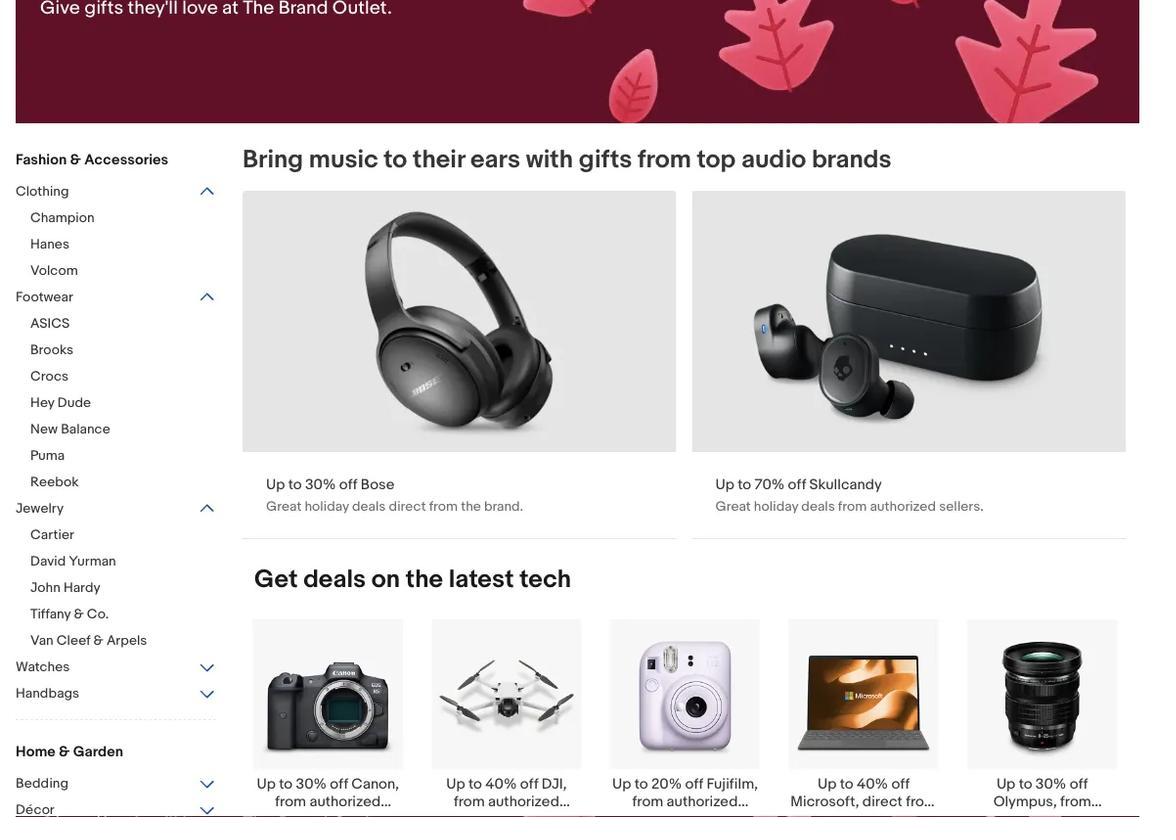 Task type: vqa. For each thing, say whether or not it's contained in the screenshot.
Interlocking
no



Task type: locate. For each thing, give the bounding box(es) containing it.
list
[[231, 619, 1140, 817]]

music
[[309, 144, 378, 175]]

40% inside up to 40% off microsoft, direct from the brand
[[857, 776, 889, 793]]

off left dji,
[[521, 776, 539, 793]]

off inside up to 20% off fujifilm, from authorized sellers
[[686, 776, 704, 793]]

on
[[372, 564, 400, 595]]

handbags button
[[16, 685, 216, 704]]

to inside up to 40% off microsoft, direct from the brand
[[840, 776, 854, 793]]

from left canon, on the bottom left
[[275, 793, 306, 811]]

& right cleef
[[94, 632, 104, 649]]

1 vertical spatial direct
[[863, 793, 903, 811]]

clothing button
[[16, 183, 216, 202]]

the left "brand."
[[461, 498, 481, 515]]

sellers inside up to 30% off olympus, from authorized sellers
[[1058, 811, 1103, 817]]

2 holiday from the left
[[754, 498, 799, 515]]

great inside up to 70% off skullcandy great holiday deals from authorized sellers.
[[716, 498, 751, 515]]

champion link
[[30, 209, 231, 228]]

2 horizontal spatial the
[[833, 811, 854, 817]]

from inside up to 70% off skullcandy great holiday deals from authorized sellers.
[[839, 498, 868, 515]]

40% left dji,
[[486, 776, 517, 793]]

the
[[461, 498, 481, 515], [406, 564, 443, 595], [833, 811, 854, 817]]

canon,
[[352, 776, 399, 793]]

authorized inside up to 20% off fujifilm, from authorized sellers
[[667, 793, 738, 811]]

main content
[[231, 144, 1140, 817]]

off inside up to 30% off olympus, from authorized sellers
[[1070, 776, 1089, 793]]

1 horizontal spatial 40%
[[857, 776, 889, 793]]

&
[[70, 151, 81, 168], [74, 606, 84, 623], [94, 632, 104, 649], [59, 743, 70, 761]]

from inside up to 40% off dji, from authorized sellers
[[454, 793, 485, 811]]

main content containing bring music to their ears with gifts from top audio brands
[[231, 144, 1140, 817]]

authorized for up to 30% off canon, from authorized sellers
[[310, 793, 381, 811]]

sellers for fujifilm,
[[664, 811, 708, 817]]

off inside up to 40% off dji, from authorized sellers
[[521, 776, 539, 793]]

off for olympus,
[[1070, 776, 1089, 793]]

2 vertical spatial the
[[833, 811, 854, 817]]

0 vertical spatial the
[[461, 498, 481, 515]]

from left "brand."
[[429, 498, 458, 515]]

the right the on at the left bottom of the page
[[406, 564, 443, 595]]

deals inside up to 30% off bose great holiday deals direct from the brand.
[[352, 498, 386, 515]]

ears
[[471, 144, 521, 175]]

puma link
[[30, 447, 231, 466]]

from down skullcandy
[[839, 498, 868, 515]]

great
[[266, 498, 302, 515], [716, 498, 751, 515]]

1 sellers from the left
[[306, 811, 350, 817]]

off inside up to 70% off skullcandy great holiday deals from authorized sellers.
[[789, 476, 807, 493]]

puma
[[30, 447, 65, 464]]

30% inside up to 30% off canon, from authorized sellers
[[296, 776, 327, 793]]

crocs link
[[30, 368, 231, 387]]

0 horizontal spatial direct
[[389, 498, 426, 515]]

off left bose
[[339, 476, 358, 493]]

up inside up to 20% off fujifilm, from authorized sellers
[[613, 776, 632, 793]]

up inside up to 70% off skullcandy great holiday deals from authorized sellers.
[[716, 476, 735, 493]]

& left co.
[[74, 606, 84, 623]]

to
[[384, 144, 407, 175], [288, 476, 302, 493], [738, 476, 752, 493], [279, 776, 293, 793], [469, 776, 482, 793], [635, 776, 648, 793], [840, 776, 854, 793], [1020, 776, 1033, 793]]

david yurman link
[[30, 553, 231, 572]]

authorized for up to 20% off fujifilm, from authorized sellers
[[667, 793, 738, 811]]

deals down bose
[[352, 498, 386, 515]]

holiday inside up to 30% off bose great holiday deals direct from the brand.
[[305, 498, 349, 515]]

crocs
[[30, 368, 69, 385]]

bose
[[361, 476, 395, 493]]

off inside up to 30% off canon, from authorized sellers
[[330, 776, 348, 793]]

4 sellers from the left
[[1058, 811, 1103, 817]]

authorized for up to 30% off olympus, from authorized sellers
[[984, 811, 1055, 817]]

30%
[[305, 476, 336, 493], [296, 776, 327, 793], [1036, 776, 1067, 793]]

deals inside up to 70% off skullcandy great holiday deals from authorized sellers.
[[802, 498, 836, 515]]

the inside up to 40% off microsoft, direct from the brand
[[833, 811, 854, 817]]

clothing champion hanes volcom footwear asics brooks crocs hey dude new balance puma reebok jewelry cartier david yurman john hardy tiffany & co. van cleef & arpels watches handbags
[[16, 183, 147, 702]]

None text field
[[243, 191, 677, 538], [692, 191, 1126, 538], [243, 191, 677, 538], [692, 191, 1126, 538]]

from right olympus,
[[1061, 793, 1092, 811]]

to inside up to 20% off fujifilm, from authorized sellers
[[635, 776, 648, 793]]

40%
[[486, 776, 517, 793], [857, 776, 889, 793]]

up inside up to 30% off bose great holiday deals direct from the brand.
[[266, 476, 285, 493]]

1 40% from the left
[[486, 776, 517, 793]]

sellers inside up to 40% off dji, from authorized sellers
[[485, 811, 529, 817]]

up to 30% off olympus, from authorized sellers link
[[954, 619, 1132, 817]]

their
[[413, 144, 465, 175]]

0 horizontal spatial great
[[266, 498, 302, 515]]

2 40% from the left
[[857, 776, 889, 793]]

top
[[697, 144, 736, 175]]

from left the fujifilm, on the bottom right of the page
[[633, 793, 664, 811]]

0 horizontal spatial the
[[406, 564, 443, 595]]

authorized for up to 40% off dji, from authorized sellers
[[488, 793, 560, 811]]

off up brand
[[892, 776, 911, 793]]

30% inside up to 30% off olympus, from authorized sellers
[[1036, 776, 1067, 793]]

1 vertical spatial the
[[406, 564, 443, 595]]

off for skullcandy
[[789, 476, 807, 493]]

1 horizontal spatial great
[[716, 498, 751, 515]]

up to 30% off canon, from authorized sellers link
[[239, 619, 418, 817]]

direct right 'microsoft,'
[[863, 793, 903, 811]]

direct inside up to 40% off microsoft, direct from the brand
[[863, 793, 903, 811]]

up for up to 40% off microsoft, direct from the brand
[[818, 776, 837, 793]]

3 sellers from the left
[[664, 811, 708, 817]]

authorized inside up to 30% off olympus, from authorized sellers
[[984, 811, 1055, 817]]

from inside up to 40% off microsoft, direct from the brand
[[906, 793, 938, 811]]

up for up to 30% off canon, from authorized sellers
[[257, 776, 276, 793]]

clothing
[[16, 183, 69, 200]]

from right brand
[[906, 793, 938, 811]]

up inside up to 40% off dji, from authorized sellers
[[447, 776, 466, 793]]

home & garden
[[16, 743, 123, 761]]

to for up to 30% off olympus, from authorized sellers
[[1020, 776, 1033, 793]]

sellers inside up to 30% off canon, from authorized sellers
[[306, 811, 350, 817]]

up
[[266, 476, 285, 493], [716, 476, 735, 493], [257, 776, 276, 793], [447, 776, 466, 793], [613, 776, 632, 793], [818, 776, 837, 793], [997, 776, 1016, 793]]

cartier link
[[30, 527, 231, 545]]

off right 20%
[[686, 776, 704, 793]]

1 great from the left
[[266, 498, 302, 515]]

from inside up to 30% off canon, from authorized sellers
[[275, 793, 306, 811]]

fashion & accessories
[[16, 151, 169, 168]]

fujifilm,
[[707, 776, 759, 793]]

off left canon, on the bottom left
[[330, 776, 348, 793]]

from left dji,
[[454, 793, 485, 811]]

asics
[[30, 315, 70, 332]]

to inside up to 40% off dji, from authorized sellers
[[469, 776, 482, 793]]

70%
[[755, 476, 785, 493]]

off for bose
[[339, 476, 358, 493]]

up inside up to 40% off microsoft, direct from the brand
[[818, 776, 837, 793]]

0 horizontal spatial 40%
[[486, 776, 517, 793]]

authorized
[[871, 498, 937, 515], [310, 793, 381, 811], [488, 793, 560, 811], [667, 793, 738, 811], [984, 811, 1055, 817]]

the left brand
[[833, 811, 854, 817]]

new balance link
[[30, 421, 231, 439]]

john
[[30, 579, 61, 596]]

0 horizontal spatial holiday
[[305, 498, 349, 515]]

to for up to 70% off skullcandy great holiday deals from authorized sellers.
[[738, 476, 752, 493]]

holiday for 30%
[[305, 498, 349, 515]]

balance
[[61, 421, 110, 438]]

20%
[[652, 776, 682, 793]]

2 sellers from the left
[[485, 811, 529, 817]]

40% inside up to 40% off dji, from authorized sellers
[[486, 776, 517, 793]]

1 horizontal spatial direct
[[863, 793, 903, 811]]

deals down skullcandy
[[802, 498, 836, 515]]

to inside up to 30% off canon, from authorized sellers
[[279, 776, 293, 793]]

1 horizontal spatial the
[[461, 498, 481, 515]]

bedding button
[[16, 775, 216, 794]]

sellers inside up to 20% off fujifilm, from authorized sellers
[[664, 811, 708, 817]]

latest
[[449, 564, 515, 595]]

to inside up to 30% off olympus, from authorized sellers
[[1020, 776, 1033, 793]]

to for up to 40% off dji, from authorized sellers
[[469, 776, 482, 793]]

off inside up to 40% off microsoft, direct from the brand
[[892, 776, 911, 793]]

direct
[[389, 498, 426, 515], [863, 793, 903, 811]]

brand.
[[484, 498, 524, 515]]

champion
[[30, 209, 94, 226]]

gifts
[[579, 144, 633, 175]]

up to 30% off canon, from authorized sellers
[[257, 776, 399, 817]]

authorized inside up to 30% off canon, from authorized sellers
[[310, 793, 381, 811]]

up to 30% off bose great holiday deals direct from the brand.
[[266, 476, 524, 515]]

off right 70%
[[789, 476, 807, 493]]

holiday
[[305, 498, 349, 515], [754, 498, 799, 515]]

40% up brand
[[857, 776, 889, 793]]

list containing up to 30% off canon, from authorized sellers
[[231, 619, 1140, 817]]

1 holiday from the left
[[305, 498, 349, 515]]

off
[[339, 476, 358, 493], [789, 476, 807, 493], [330, 776, 348, 793], [521, 776, 539, 793], [686, 776, 704, 793], [892, 776, 911, 793], [1070, 776, 1089, 793]]

2 great from the left
[[716, 498, 751, 515]]

deals
[[352, 498, 386, 515], [802, 498, 836, 515], [304, 564, 366, 595]]

from
[[638, 144, 692, 175], [429, 498, 458, 515], [839, 498, 868, 515], [275, 793, 306, 811], [454, 793, 485, 811], [633, 793, 664, 811], [906, 793, 938, 811], [1061, 793, 1092, 811]]

authorized inside up to 40% off dji, from authorized sellers
[[488, 793, 560, 811]]

& right home
[[59, 743, 70, 761]]

from left top
[[638, 144, 692, 175]]

up to 70% off skullcandy great holiday deals from authorized sellers.
[[716, 476, 984, 515]]

up inside up to 30% off olympus, from authorized sellers
[[997, 776, 1016, 793]]

to for up to 40% off microsoft, direct from the brand
[[840, 776, 854, 793]]

to inside up to 30% off bose great holiday deals direct from the brand.
[[288, 476, 302, 493]]

holiday inside up to 70% off skullcandy great holiday deals from authorized sellers.
[[754, 498, 799, 515]]

off right olympus,
[[1070, 776, 1089, 793]]

sellers
[[306, 811, 350, 817], [485, 811, 529, 817], [664, 811, 708, 817], [1058, 811, 1103, 817]]

up inside up to 30% off canon, from authorized sellers
[[257, 776, 276, 793]]

off inside up to 30% off bose great holiday deals direct from the brand.
[[339, 476, 358, 493]]

off for fujifilm,
[[686, 776, 704, 793]]

direct down bose
[[389, 498, 426, 515]]

30% inside up to 30% off bose great holiday deals direct from the brand.
[[305, 476, 336, 493]]

0 vertical spatial direct
[[389, 498, 426, 515]]

david
[[30, 553, 66, 570]]

1 horizontal spatial holiday
[[754, 498, 799, 515]]

olympus,
[[994, 793, 1058, 811]]

dude
[[58, 394, 91, 411]]

up for up to 40% off dji, from authorized sellers
[[447, 776, 466, 793]]

40% for direct
[[857, 776, 889, 793]]

to inside up to 70% off skullcandy great holiday deals from authorized sellers.
[[738, 476, 752, 493]]

get
[[254, 564, 298, 595]]

great inside up to 30% off bose great holiday deals direct from the brand.
[[266, 498, 302, 515]]



Task type: describe. For each thing, give the bounding box(es) containing it.
van
[[30, 632, 54, 649]]

hardy
[[64, 579, 100, 596]]

new
[[30, 421, 58, 438]]

deals left the on at the left bottom of the page
[[304, 564, 366, 595]]

jewelry
[[16, 500, 64, 517]]

holiday for 70%
[[754, 498, 799, 515]]

up to 40% off dji, from authorized sellers link
[[418, 619, 596, 817]]

yurman
[[69, 553, 116, 570]]

footwear
[[16, 289, 73, 305]]

reebok link
[[30, 474, 231, 492]]

brands
[[812, 144, 892, 175]]

up to 20% off fujifilm, from authorized sellers link
[[596, 619, 775, 817]]

to for up to 30% off canon, from authorized sellers
[[279, 776, 293, 793]]

hey dude link
[[30, 394, 231, 413]]

van cleef & arpels link
[[30, 632, 231, 651]]

cartier
[[30, 527, 74, 543]]

volcom link
[[30, 262, 231, 281]]

watches
[[16, 659, 70, 675]]

bring music to their ears with gifts from top audio brands
[[243, 144, 892, 175]]

with
[[526, 144, 574, 175]]

fashion
[[16, 151, 67, 168]]

up for up to 30% off olympus, from authorized sellers
[[997, 776, 1016, 793]]

up to 40% off microsoft, direct from the brand link
[[775, 619, 954, 817]]

from inside up to 30% off bose great holiday deals direct from the brand.
[[429, 498, 458, 515]]

direct inside up to 30% off bose great holiday deals direct from the brand.
[[389, 498, 426, 515]]

to for up to 20% off fujifilm, from authorized sellers
[[635, 776, 648, 793]]

& right fashion
[[70, 151, 81, 168]]

the inside up to 30% off bose great holiday deals direct from the brand.
[[461, 498, 481, 515]]

off for microsoft,
[[892, 776, 911, 793]]

to for up to 30% off bose great holiday deals direct from the brand.
[[288, 476, 302, 493]]

accessories
[[84, 151, 169, 168]]

sellers for canon,
[[306, 811, 350, 817]]

hey
[[30, 394, 54, 411]]

reebok
[[30, 474, 79, 490]]

hanes link
[[30, 236, 231, 254]]

dji,
[[542, 776, 567, 793]]

30% for canon,
[[296, 776, 327, 793]]

arpels
[[107, 632, 147, 649]]

watches button
[[16, 659, 216, 677]]

30% for bose
[[305, 476, 336, 493]]

deals for bose
[[352, 498, 386, 515]]

from inside up to 30% off olympus, from authorized sellers
[[1061, 793, 1092, 811]]

sellers for olympus,
[[1058, 811, 1103, 817]]

asics link
[[30, 315, 231, 334]]

brand
[[858, 811, 896, 817]]

handbags
[[16, 685, 79, 702]]

tiffany
[[30, 606, 71, 623]]

off for dji,
[[521, 776, 539, 793]]

skullcandy
[[810, 476, 883, 493]]

audio
[[742, 144, 807, 175]]

up to 20% off fujifilm, from authorized sellers
[[613, 776, 759, 817]]

from inside up to 20% off fujifilm, from authorized sellers
[[633, 793, 664, 811]]

microsoft,
[[791, 793, 860, 811]]

up for up to 20% off fujifilm, from authorized sellers
[[613, 776, 632, 793]]

up to 40% off microsoft, direct from the brand
[[791, 776, 938, 817]]

deals for skullcandy
[[802, 498, 836, 515]]

up for up to 70% off skullcandy great holiday deals from authorized sellers.
[[716, 476, 735, 493]]

bring
[[243, 144, 304, 175]]

jewelry button
[[16, 500, 216, 519]]

brooks link
[[30, 342, 231, 360]]

garden
[[73, 743, 123, 761]]

40% for from
[[486, 776, 517, 793]]

bedding
[[16, 775, 68, 792]]

authorized inside up to 70% off skullcandy great holiday deals from authorized sellers.
[[871, 498, 937, 515]]

tiffany & co. link
[[30, 606, 231, 624]]

john hardy link
[[30, 579, 231, 598]]

sellers for dji,
[[485, 811, 529, 817]]

home
[[16, 743, 56, 761]]

up for up to 30% off bose great holiday deals direct from the brand.
[[266, 476, 285, 493]]

hanes
[[30, 236, 69, 253]]

great for up to 70% off skullcandy
[[716, 498, 751, 515]]

sellers.
[[940, 498, 984, 515]]

brooks
[[30, 342, 74, 358]]

volcom
[[30, 262, 78, 279]]

tech
[[520, 564, 572, 595]]

off for canon,
[[330, 776, 348, 793]]

cleef
[[57, 632, 91, 649]]

great for up to 30% off bose
[[266, 498, 302, 515]]

get deals on the latest tech
[[254, 564, 572, 595]]

footwear button
[[16, 289, 216, 307]]

up to 30% off olympus, from authorized sellers
[[984, 776, 1103, 817]]

30% for olympus,
[[1036, 776, 1067, 793]]

up to 40% off dji, from authorized sellers
[[447, 776, 567, 817]]

co.
[[87, 606, 109, 623]]



